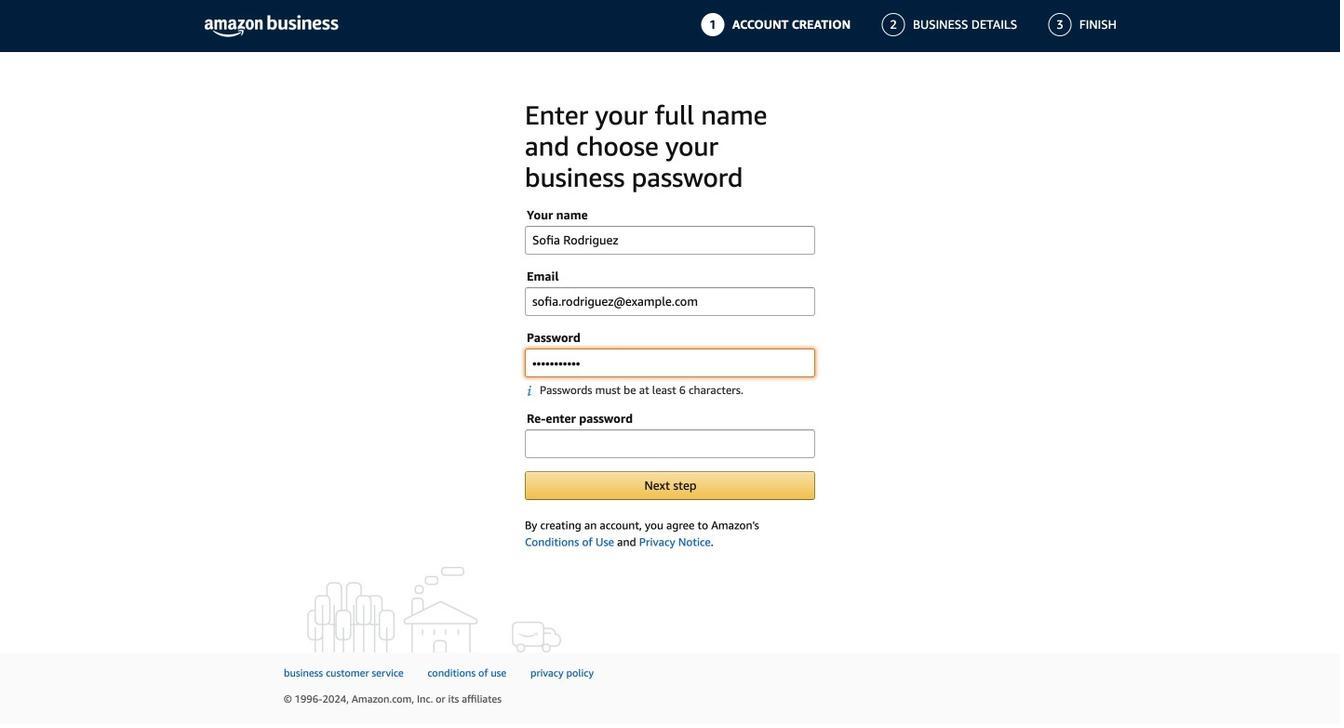 Task type: describe. For each thing, give the bounding box(es) containing it.
First and last name text field
[[525, 226, 815, 255]]



Task type: locate. For each thing, give the bounding box(es) containing it.
None password field
[[525, 430, 815, 459]]

None email field
[[525, 287, 815, 316]]

None submit
[[526, 473, 814, 500]]

alert image
[[527, 385, 540, 397]]

At least 6 characters password field
[[525, 349, 815, 378]]



Task type: vqa. For each thing, say whether or not it's contained in the screenshot.
new
no



